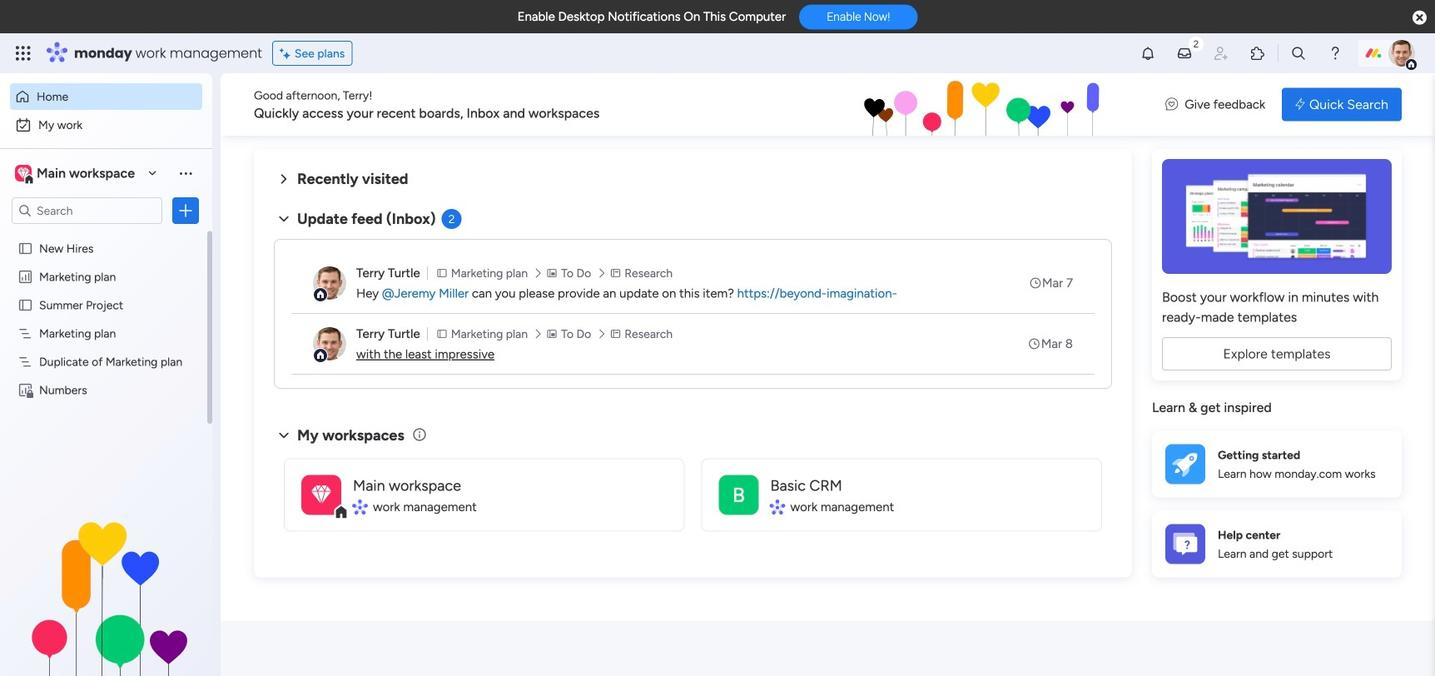 Task type: locate. For each thing, give the bounding box(es) containing it.
open recently visited image
[[274, 169, 294, 189]]

1 horizontal spatial lottie animation image
[[681, 73, 1149, 137]]

notifications image
[[1140, 45, 1157, 62]]

terry turtle image
[[313, 266, 346, 300], [313, 327, 346, 361]]

see plans image
[[280, 44, 295, 63]]

component image
[[771, 500, 785, 515]]

public board image down public dashboard image
[[17, 297, 33, 313]]

lottie animation image
[[681, 73, 1149, 137], [0, 508, 212, 676]]

2 element
[[442, 209, 462, 229]]

list box
[[0, 231, 212, 629]]

lottie animation element
[[681, 73, 1149, 137], [0, 508, 212, 676]]

close my workspaces image
[[274, 425, 294, 445]]

1 vertical spatial public board image
[[17, 297, 33, 313]]

update feed image
[[1177, 45, 1193, 62]]

close update feed (inbox) image
[[274, 209, 294, 229]]

select product image
[[15, 45, 32, 62]]

0 vertical spatial option
[[10, 83, 202, 110]]

monday marketplace image
[[1250, 45, 1266, 62]]

public board image
[[17, 241, 33, 257], [17, 297, 33, 313]]

options image
[[177, 202, 194, 219]]

1 vertical spatial lottie animation element
[[0, 508, 212, 676]]

1 vertical spatial lottie animation image
[[0, 508, 212, 676]]

private dashboard image
[[17, 382, 33, 398]]

option
[[10, 83, 202, 110], [10, 112, 202, 138], [0, 234, 212, 237]]

workspace image
[[301, 475, 341, 515], [719, 475, 759, 515], [312, 480, 331, 510]]

public board image up public dashboard image
[[17, 241, 33, 257]]

0 vertical spatial lottie animation image
[[681, 73, 1149, 137]]

0 horizontal spatial lottie animation element
[[0, 508, 212, 676]]

2 public board image from the top
[[17, 297, 33, 313]]

2 vertical spatial option
[[0, 234, 212, 237]]

workspace selection element
[[12, 144, 143, 202]]

search everything image
[[1291, 45, 1307, 62]]

1 vertical spatial terry turtle image
[[313, 327, 346, 361]]

0 vertical spatial public board image
[[17, 241, 33, 257]]

1 horizontal spatial lottie animation element
[[681, 73, 1149, 137]]

0 vertical spatial terry turtle image
[[313, 266, 346, 300]]

v2 bolt switch image
[[1296, 95, 1305, 114]]

0 vertical spatial lottie animation element
[[681, 73, 1149, 137]]

0 horizontal spatial lottie animation image
[[0, 508, 212, 676]]



Task type: vqa. For each thing, say whether or not it's contained in the screenshot.
filters to the middle
no



Task type: describe. For each thing, give the bounding box(es) containing it.
templates image image
[[1167, 159, 1387, 274]]

Search in workspace field
[[35, 201, 139, 220]]

1 vertical spatial option
[[10, 112, 202, 138]]

getting started element
[[1152, 431, 1402, 497]]

2 terry turtle image from the top
[[313, 327, 346, 361]]

public dashboard image
[[17, 269, 33, 285]]

v2 user feedback image
[[1166, 95, 1178, 114]]

dapulse close image
[[1413, 10, 1427, 27]]

help image
[[1327, 45, 1344, 62]]

menu image
[[177, 165, 194, 182]]

1 terry turtle image from the top
[[313, 266, 346, 300]]

help center element
[[1152, 511, 1402, 577]]

terry turtle image
[[1389, 40, 1415, 67]]

1 public board image from the top
[[17, 241, 33, 257]]

lottie animation image for the rightmost lottie animation element
[[681, 73, 1149, 137]]

lottie animation image for bottom lottie animation element
[[0, 508, 212, 676]]

2 image
[[1189, 34, 1204, 53]]



